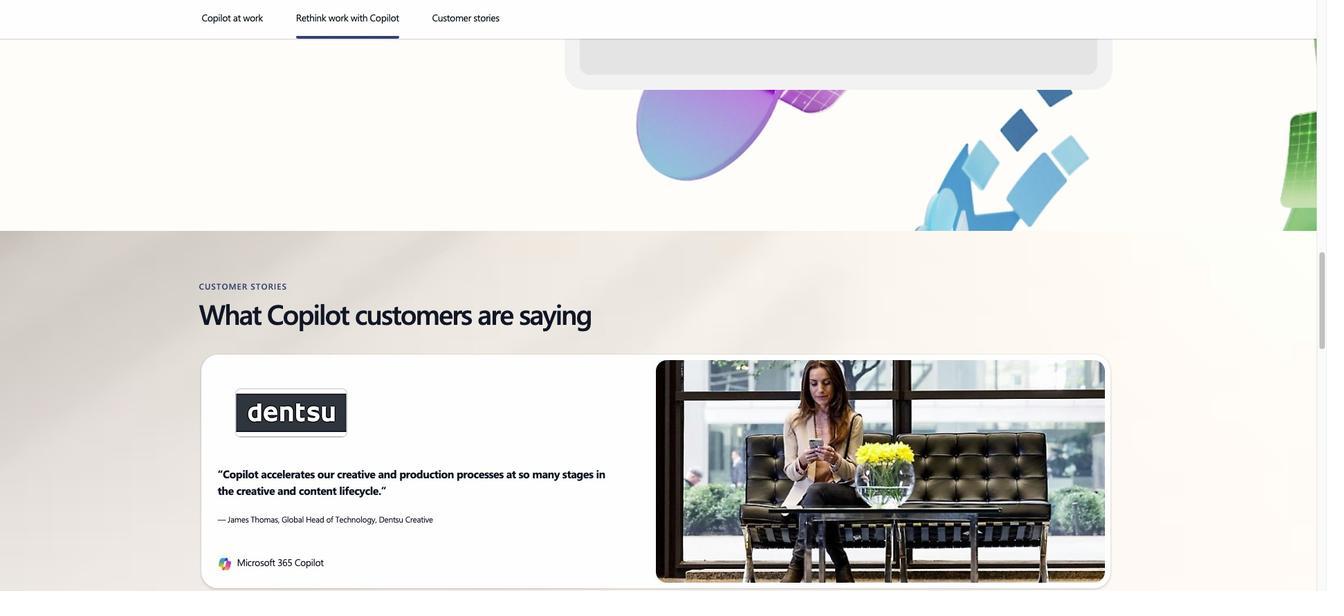 Task type: describe. For each thing, give the bounding box(es) containing it.
many
[[532, 467, 560, 482]]

0 horizontal spatial and
[[278, 484, 296, 498]]

"copilot
[[218, 467, 258, 482]]

lifecycle."
[[339, 484, 386, 498]]

copilot
[[267, 296, 349, 332]]

"copilot accelerates our creative and production processes at so many stages in the creative and content lifecycle."
[[218, 467, 605, 498]]

in
[[596, 467, 605, 482]]

0 vertical spatial and
[[378, 467, 397, 482]]

stages
[[563, 467, 593, 482]]

are
[[478, 296, 513, 332]]

a woman sitting in a waiting area using her phone and on the table a flower vase is present image
[[656, 361, 1105, 583]]

customers
[[355, 296, 472, 332]]

content
[[299, 484, 337, 498]]

what copilot customers are saying
[[199, 296, 591, 332]]

0 horizontal spatial creative
[[236, 484, 275, 498]]



Task type: locate. For each thing, give the bounding box(es) containing it.
so
[[519, 467, 530, 482]]

the
[[218, 484, 234, 498]]

rethink work with copilot image
[[296, 36, 399, 39]]

processes
[[457, 467, 504, 482]]

and
[[378, 467, 397, 482], [278, 484, 296, 498]]

1 horizontal spatial creative
[[337, 467, 376, 482]]

creative
[[337, 467, 376, 482], [236, 484, 275, 498]]

creative down "copilot
[[236, 484, 275, 498]]

at
[[506, 467, 516, 482]]

accelerates
[[261, 467, 315, 482]]

creative up lifecycle."
[[337, 467, 376, 482]]

dentsu image
[[236, 390, 346, 437]]

1 vertical spatial creative
[[236, 484, 275, 498]]

and up lifecycle."
[[378, 467, 397, 482]]

production
[[399, 467, 454, 482]]

1 vertical spatial and
[[278, 484, 296, 498]]

1 horizontal spatial and
[[378, 467, 397, 482]]

and down accelerates
[[278, 484, 296, 498]]

what
[[199, 296, 261, 332]]

saying
[[519, 296, 591, 332]]

our
[[317, 467, 334, 482]]

0 vertical spatial creative
[[337, 467, 376, 482]]



Task type: vqa. For each thing, say whether or not it's contained in the screenshot.
the leftmost creative
yes



